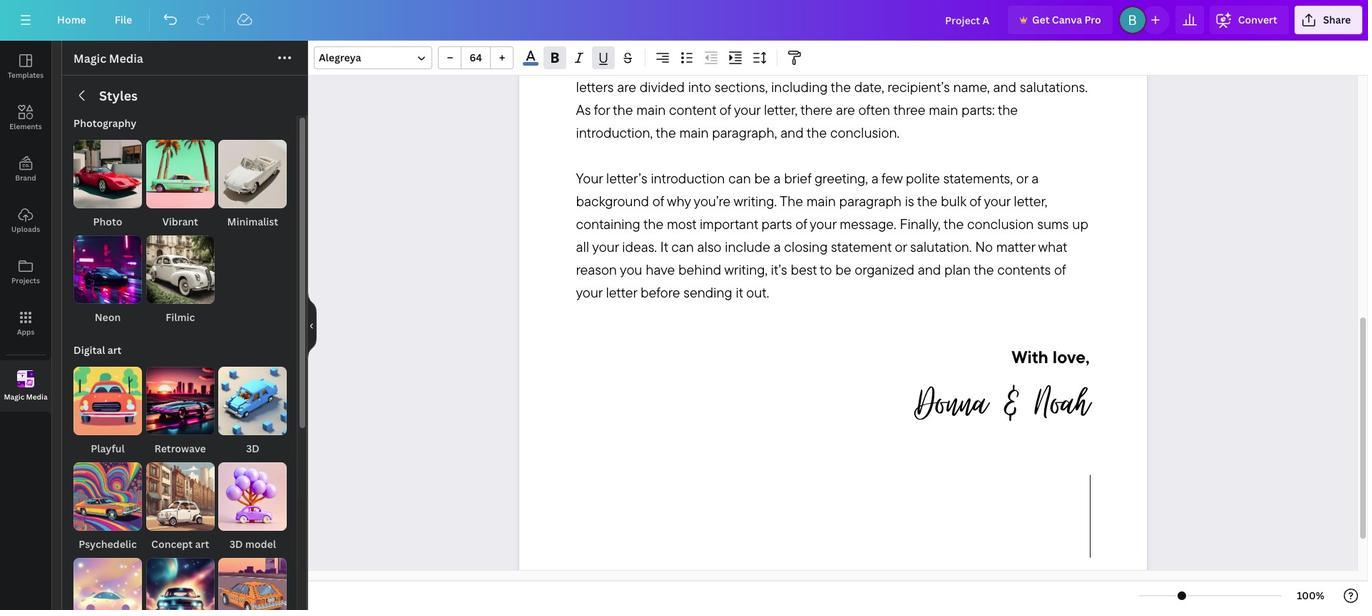 Task type: locate. For each thing, give the bounding box(es) containing it.
0 vertical spatial 3d
[[246, 442, 260, 455]]

you
[[620, 261, 643, 279]]

sections,
[[715, 78, 768, 96]]

up
[[1073, 215, 1089, 233]]

0 horizontal spatial are
[[617, 78, 636, 96]]

1 vertical spatial or
[[1017, 169, 1029, 187]]

paragraph,
[[712, 124, 777, 142]]

your up depending
[[871, 32, 897, 50]]

you're up important
[[694, 192, 731, 210]]

1 horizontal spatial letter,
[[1014, 192, 1048, 210]]

letter inside if you're thinking of writing a letter yourself, make your intentions clear from the start. you can be fun and creative or straightforward, depending on your needs. most letters are divided into sections, including the date, recipient's name, and salutations. as for the main content of your letter, there are often three main parts: the introduction, the main paragraph, and the conclusion.
[[748, 32, 779, 50]]

and down needs.
[[994, 78, 1017, 96]]

or right statements, on the top right of the page
[[1017, 169, 1029, 187]]

three
[[894, 101, 926, 119]]

1 vertical spatial letter
[[606, 284, 637, 301]]

alegreya button
[[314, 46, 432, 69]]

the down bulk
[[944, 215, 964, 233]]

0 horizontal spatial or
[[749, 55, 761, 73]]

be up writing.
[[755, 169, 770, 187]]

1 horizontal spatial 3d
[[246, 442, 260, 455]]

1 vertical spatial you're
[[694, 192, 731, 210]]

3d group
[[219, 367, 287, 457]]

and down the there
[[781, 124, 804, 142]]

clear
[[964, 32, 994, 50]]

main down divided
[[637, 101, 666, 119]]

and
[[670, 55, 694, 73], [994, 78, 1017, 96], [781, 124, 804, 142], [918, 261, 941, 279]]

magic down apps
[[4, 391, 24, 401]]

ideas.
[[622, 238, 657, 256]]

magic media up styles
[[73, 51, 143, 66]]

writing.
[[734, 192, 777, 210]]

2 vertical spatial or
[[895, 238, 907, 256]]

magic
[[73, 51, 106, 66], [4, 391, 24, 401]]

can right it
[[672, 238, 694, 256]]

containing
[[576, 215, 641, 233]]

if you're thinking of writing a letter yourself, make your intentions clear from the start. you can be fun and creative or straightforward, depending on your needs. most letters are divided into sections, including the date, recipient's name, and salutations. as for the main content of your letter, there are often three main parts: the introduction, the main paragraph, and the conclusion.
[[576, 32, 1091, 142]]

1 vertical spatial magic
[[4, 391, 24, 401]]

file button
[[103, 6, 144, 34]]

photography
[[73, 116, 136, 130]]

your
[[871, 32, 897, 50], [950, 55, 977, 73], [734, 101, 761, 119], [984, 192, 1011, 210], [810, 215, 837, 233], [592, 238, 619, 256], [576, 284, 603, 301]]

magic media
[[73, 51, 143, 66], [4, 391, 47, 401]]

organized
[[855, 261, 915, 279]]

to
[[820, 261, 832, 279]]

be
[[628, 55, 644, 73], [755, 169, 770, 187], [836, 261, 852, 279]]

share button
[[1295, 6, 1363, 34]]

the down the there
[[807, 124, 827, 142]]

the right is
[[917, 192, 938, 210]]

with
[[1012, 346, 1049, 368]]

writing
[[693, 32, 734, 50]]

3d model group
[[219, 462, 287, 552]]

0 vertical spatial magic
[[73, 51, 106, 66]]

0 vertical spatial you're
[[586, 32, 623, 50]]

2 horizontal spatial or
[[1017, 169, 1029, 187]]

0 vertical spatial be
[[628, 55, 644, 73]]

0 horizontal spatial art
[[108, 343, 122, 357]]

1 horizontal spatial can
[[672, 238, 694, 256]]

concept
[[151, 537, 193, 551]]

3d left "model"
[[229, 537, 243, 551]]

3d inside group
[[246, 442, 260, 455]]

before
[[641, 284, 680, 301]]

are left 'often'
[[836, 101, 855, 119]]

magic inside button
[[4, 391, 24, 401]]

group
[[438, 46, 514, 69]]

can up writing.
[[729, 169, 751, 187]]

0 horizontal spatial letter
[[606, 284, 637, 301]]

your right 'all'
[[592, 238, 619, 256]]

fun
[[647, 55, 667, 73]]

styles
[[99, 87, 138, 104]]

start.
[[1051, 32, 1080, 50]]

paragraph
[[840, 192, 902, 210]]

brief
[[784, 169, 811, 187]]

1 vertical spatial media
[[26, 391, 47, 401]]

recipient's
[[888, 78, 950, 96]]

1 horizontal spatial you're
[[694, 192, 731, 210]]

0 vertical spatial or
[[749, 55, 761, 73]]

concept art
[[151, 537, 209, 551]]

h
[[1076, 374, 1090, 433]]

3d
[[246, 442, 260, 455], [229, 537, 243, 551]]

with love, donna & noa h
[[915, 346, 1090, 433]]

1 vertical spatial art
[[195, 537, 209, 551]]

be right to
[[836, 261, 852, 279]]

the right for
[[613, 101, 633, 119]]

or up organized
[[895, 238, 907, 256]]

1 vertical spatial magic media
[[4, 391, 47, 401]]

playful group
[[73, 367, 142, 457]]

divided
[[640, 78, 685, 96]]

introduction
[[651, 169, 725, 187]]

the down content
[[656, 124, 676, 142]]

1 vertical spatial can
[[729, 169, 751, 187]]

a right writing
[[737, 32, 744, 50]]

0 horizontal spatial be
[[628, 55, 644, 73]]

vibrant
[[162, 215, 198, 228]]

2 horizontal spatial can
[[729, 169, 751, 187]]

your
[[576, 169, 603, 187]]

home
[[57, 13, 86, 26]]

letter,
[[764, 101, 798, 119], [1014, 192, 1048, 210]]

into
[[688, 78, 711, 96]]

letter inside your letter's introduction can be a brief greeting, a few polite statements, or a background of why you're writing. the main paragraph is the bulk of your letter, containing the most important parts of your message. finally, the conclusion sums up all your ideas. it can also include a closing statement or salutation. no matter what reason you have behind writing, it's best to be organized and plan the contents of your letter before sending it out.
[[606, 284, 637, 301]]

magic down the home link
[[73, 51, 106, 66]]

of left writing
[[679, 32, 690, 50]]

most
[[667, 215, 696, 233]]

1 vertical spatial be
[[755, 169, 770, 187]]

1 horizontal spatial be
[[755, 169, 770, 187]]

important
[[700, 215, 758, 233]]

0 horizontal spatial 3d
[[229, 537, 243, 551]]

of
[[679, 32, 690, 50], [720, 101, 731, 119], [653, 192, 664, 210], [970, 192, 981, 210], [796, 215, 807, 233], [1055, 261, 1066, 279]]

your up paragraph, at right
[[734, 101, 761, 119]]

you're inside your letter's introduction can be a brief greeting, a few polite statements, or a background of why you're writing. the main paragraph is the bulk of your letter, containing the most important parts of your message. finally, the conclusion sums up all your ideas. it can also include a closing statement or salutation. no matter what reason you have behind writing, it's best to be organized and plan the contents of your letter before sending it out.
[[694, 192, 731, 210]]

letter, up sums
[[1014, 192, 1048, 210]]

0 horizontal spatial can
[[602, 55, 625, 73]]

0 vertical spatial art
[[108, 343, 122, 357]]

templates
[[8, 70, 44, 80]]

art inside group
[[195, 537, 209, 551]]

0 vertical spatial are
[[617, 78, 636, 96]]

0 vertical spatial letter
[[748, 32, 779, 50]]

art right digital
[[108, 343, 122, 357]]

and down salutation.
[[918, 261, 941, 279]]

media inside button
[[26, 391, 47, 401]]

0 vertical spatial can
[[602, 55, 625, 73]]

it
[[736, 284, 743, 301]]

often
[[859, 101, 891, 119]]

0 horizontal spatial letter,
[[764, 101, 798, 119]]

pro
[[1085, 13, 1102, 26]]

0 vertical spatial magic media
[[73, 51, 143, 66]]

can inside if you're thinking of writing a letter yourself, make your intentions clear from the start. you can be fun and creative or straightforward, depending on your needs. most letters are divided into sections, including the date, recipient's name, and salutations. as for the main content of your letter, there are often three main parts: the introduction, the main paragraph, and the conclusion.
[[602, 55, 625, 73]]

contents
[[998, 261, 1051, 279]]

1 horizontal spatial or
[[895, 238, 907, 256]]

3d inside group
[[229, 537, 243, 551]]

message.
[[840, 215, 897, 233]]

your right on
[[950, 55, 977, 73]]

be left fun
[[628, 55, 644, 73]]

media up styles
[[109, 51, 143, 66]]

share
[[1323, 13, 1351, 26]]

the down get
[[1027, 32, 1047, 50]]

for
[[594, 101, 610, 119]]

convert
[[1239, 13, 1278, 26]]

projects button
[[0, 246, 51, 298]]

depending
[[861, 55, 928, 73]]

filmic
[[166, 310, 195, 324]]

media down apps
[[26, 391, 47, 401]]

1 horizontal spatial art
[[195, 537, 209, 551]]

also
[[698, 238, 722, 256]]

100%
[[1297, 589, 1325, 602]]

1 horizontal spatial letter
[[748, 32, 779, 50]]

intentions
[[901, 32, 961, 50]]

main down recipient's
[[929, 101, 958, 119]]

and right fun
[[670, 55, 694, 73]]

the
[[780, 192, 803, 210]]

1 vertical spatial 3d
[[229, 537, 243, 551]]

1 vertical spatial are
[[836, 101, 855, 119]]

brand button
[[0, 143, 51, 195]]

playful
[[91, 442, 125, 455]]

model
[[245, 537, 276, 551]]

bulk
[[941, 192, 966, 210]]

letter left yourself,
[[748, 32, 779, 50]]

or
[[749, 55, 761, 73], [1017, 169, 1029, 187], [895, 238, 907, 256]]

can right you
[[602, 55, 625, 73]]

or up sections,
[[749, 55, 761, 73]]

main right the
[[807, 192, 836, 210]]

letter down "you"
[[606, 284, 637, 301]]

you're
[[586, 32, 623, 50], [694, 192, 731, 210]]

of left why
[[653, 192, 664, 210]]

main inside your letter's introduction can be a brief greeting, a few polite statements, or a background of why you're writing. the main paragraph is the bulk of your letter, containing the most important parts of your message. finally, the conclusion sums up all your ideas. it can also include a closing statement or salutation. no matter what reason you have behind writing, it's best to be organized and plan the contents of your letter before sending it out.
[[807, 192, 836, 210]]

your letter's introduction can be a brief greeting, a few polite statements, or a background of why you're writing. the main paragraph is the bulk of your letter, containing the most important parts of your message. finally, the conclusion sums up all your ideas. it can also include a closing statement or salutation. no matter what reason you have behind writing, it's best to be organized and plan the contents of your letter before sending it out.
[[576, 169, 1092, 301]]

3d up 3d model group
[[246, 442, 260, 455]]

letter, down including on the right
[[764, 101, 798, 119]]

magic media down apps
[[4, 391, 47, 401]]

vibrant group
[[146, 140, 215, 230]]

1 vertical spatial letter,
[[1014, 192, 1048, 210]]

2 horizontal spatial be
[[836, 261, 852, 279]]

0 vertical spatial letter,
[[764, 101, 798, 119]]

digital art
[[73, 343, 122, 357]]

can
[[602, 55, 625, 73], [729, 169, 751, 187], [672, 238, 694, 256]]

uploads button
[[0, 195, 51, 246]]

a left few
[[872, 169, 879, 187]]

media
[[109, 51, 143, 66], [26, 391, 47, 401]]

are right letters
[[617, 78, 636, 96]]

art for digital art
[[108, 343, 122, 357]]

art
[[108, 343, 122, 357], [195, 537, 209, 551]]

1 horizontal spatial magic
[[73, 51, 106, 66]]

you're right if
[[586, 32, 623, 50]]

Design title text field
[[934, 6, 1003, 34]]

your up the closing
[[810, 215, 837, 233]]

1 horizontal spatial media
[[109, 51, 143, 66]]

0 horizontal spatial media
[[26, 391, 47, 401]]

a left brief
[[774, 169, 781, 187]]

a
[[737, 32, 744, 50], [774, 169, 781, 187], [872, 169, 879, 187], [1032, 169, 1039, 187], [774, 238, 781, 256]]

0 horizontal spatial magic
[[4, 391, 24, 401]]

0 horizontal spatial magic media
[[4, 391, 47, 401]]

0 horizontal spatial you're
[[586, 32, 623, 50]]

all
[[576, 238, 590, 256]]

art right concept on the left
[[195, 537, 209, 551]]



Task type: describe. For each thing, give the bounding box(es) containing it.
the down the no
[[974, 261, 994, 279]]

and inside your letter's introduction can be a brief greeting, a few polite statements, or a background of why you're writing. the main paragraph is the bulk of your letter, containing the most important parts of your message. finally, the conclusion sums up all your ideas. it can also include a closing statement or salutation. no matter what reason you have behind writing, it's best to be organized and plan the contents of your letter before sending it out.
[[918, 261, 941, 279]]

thinking
[[626, 32, 675, 50]]

hide image
[[308, 291, 317, 360]]

your down 'reason'
[[576, 284, 603, 301]]

it's
[[771, 261, 788, 279]]

templates button
[[0, 41, 51, 92]]

date,
[[855, 78, 884, 96]]

art for concept art
[[195, 537, 209, 551]]

sums
[[1038, 215, 1069, 233]]

the left date,
[[831, 78, 851, 96]]

uploads
[[11, 224, 40, 234]]

introduction,
[[576, 124, 653, 142]]

salutations.
[[1020, 78, 1088, 96]]

0 vertical spatial media
[[109, 51, 143, 66]]

closing
[[784, 238, 828, 256]]

you're inside if you're thinking of writing a letter yourself, make your intentions clear from the start. you can be fun and creative or straightforward, depending on your needs. most letters are divided into sections, including the date, recipient's name, and salutations. as for the main content of your letter, there are often three main parts: the introduction, the main paragraph, and the conclusion.
[[586, 32, 623, 50]]

letter, inside your letter's introduction can be a brief greeting, a few polite statements, or a background of why you're writing. the main paragraph is the bulk of your letter, containing the most important parts of your message. finally, the conclusion sums up all your ideas. it can also include a closing statement or salutation. no matter what reason you have behind writing, it's best to be organized and plan the contents of your letter before sending it out.
[[1014, 192, 1048, 210]]

photo group
[[73, 140, 142, 230]]

is
[[905, 192, 915, 210]]

have
[[646, 261, 675, 279]]

psychedelic
[[79, 537, 137, 551]]

apps
[[17, 327, 35, 337]]

digital
[[73, 343, 105, 357]]

parts:
[[962, 101, 995, 119]]

of down what
[[1055, 261, 1066, 279]]

elements button
[[0, 92, 51, 143]]

content
[[669, 101, 716, 119]]

psychedelic group
[[73, 462, 142, 552]]

&
[[1002, 374, 1022, 433]]

get canva pro
[[1033, 13, 1102, 26]]

neon
[[95, 310, 121, 324]]

a up sums
[[1032, 169, 1039, 187]]

statement
[[831, 238, 892, 256]]

side panel tab list
[[0, 41, 51, 412]]

main down content
[[680, 124, 709, 142]]

yourself,
[[782, 32, 832, 50]]

it
[[661, 238, 668, 256]]

minimalist
[[227, 215, 278, 228]]

sending
[[684, 284, 733, 301]]

greeting,
[[815, 169, 868, 187]]

no
[[976, 238, 993, 256]]

include
[[725, 238, 771, 256]]

finally,
[[900, 215, 941, 233]]

3d for 3d
[[246, 442, 260, 455]]

what
[[1038, 238, 1067, 256]]

on
[[931, 55, 947, 73]]

polite
[[906, 169, 940, 187]]

neon group
[[73, 235, 142, 325]]

brand
[[15, 173, 36, 183]]

of down sections,
[[720, 101, 731, 119]]

letter's
[[606, 169, 648, 187]]

file
[[115, 13, 132, 26]]

main menu bar
[[0, 0, 1369, 41]]

writing,
[[725, 261, 768, 279]]

from
[[997, 32, 1024, 50]]

home link
[[46, 6, 98, 34]]

of right bulk
[[970, 192, 981, 210]]

get canva pro button
[[1008, 6, 1113, 34]]

2 vertical spatial be
[[836, 261, 852, 279]]

get
[[1033, 13, 1050, 26]]

2 vertical spatial can
[[672, 238, 694, 256]]

filmic group
[[146, 235, 215, 325]]

needs.
[[980, 55, 1020, 73]]

a inside if you're thinking of writing a letter yourself, make your intentions clear from the start. you can be fun and creative or straightforward, depending on your needs. most letters are divided into sections, including the date, recipient's name, and salutations. as for the main content of your letter, there are often three main parts: the introduction, the main paragraph, and the conclusion.
[[737, 32, 744, 50]]

concept art group
[[146, 462, 215, 552]]

#3b75c2 image
[[523, 62, 539, 66]]

most
[[1024, 55, 1053, 73]]

reason
[[576, 261, 617, 279]]

magic media inside magic media button
[[4, 391, 47, 401]]

1 horizontal spatial are
[[836, 101, 855, 119]]

parts
[[762, 215, 792, 233]]

statements,
[[944, 169, 1013, 187]]

the right parts:
[[998, 101, 1018, 119]]

straightforward,
[[764, 55, 858, 73]]

as
[[576, 101, 591, 119]]

your up conclusion
[[984, 192, 1011, 210]]

name,
[[954, 78, 990, 96]]

plan
[[945, 261, 971, 279]]

minimalist group
[[219, 140, 287, 230]]

including
[[771, 78, 828, 96]]

a down parts
[[774, 238, 781, 256]]

the up it
[[644, 215, 664, 233]]

of up the closing
[[796, 215, 807, 233]]

3d for 3d model
[[229, 537, 243, 551]]

letter, inside if you're thinking of writing a letter yourself, make your intentions clear from the start. you can be fun and creative or straightforward, depending on your needs. most letters are divided into sections, including the date, recipient's name, and salutations. as for the main content of your letter, there are often three main parts: the introduction, the main paragraph, and the conclusion.
[[764, 101, 798, 119]]

retrowave
[[155, 442, 206, 455]]

best
[[791, 261, 817, 279]]

be inside if you're thinking of writing a letter yourself, make your intentions clear from the start. you can be fun and creative or straightforward, depending on your needs. most letters are divided into sections, including the date, recipient's name, and salutations. as for the main content of your letter, there are often three main parts: the introduction, the main paragraph, and the conclusion.
[[628, 55, 644, 73]]

photo
[[93, 215, 122, 228]]

why
[[667, 192, 691, 210]]

– – number field
[[466, 51, 486, 64]]

conclusion.
[[831, 124, 900, 142]]

background
[[576, 192, 649, 210]]

you
[[576, 55, 599, 73]]

retrowave group
[[146, 367, 215, 457]]

or inside if you're thinking of writing a letter yourself, make your intentions clear from the start. you can be fun and creative or straightforward, depending on your needs. most letters are divided into sections, including the date, recipient's name, and salutations. as for the main content of your letter, there are often three main parts: the introduction, the main paragraph, and the conclusion.
[[749, 55, 761, 73]]

make
[[835, 32, 868, 50]]

1 horizontal spatial magic media
[[73, 51, 143, 66]]

if
[[576, 32, 583, 50]]

donna
[[915, 374, 988, 433]]

behind
[[679, 261, 722, 279]]

salutation.
[[911, 238, 972, 256]]

projects
[[11, 275, 40, 285]]

few
[[882, 169, 903, 187]]

canva
[[1052, 13, 1082, 26]]

there
[[801, 101, 833, 119]]

alegreya
[[319, 51, 361, 64]]



Task type: vqa. For each thing, say whether or not it's contained in the screenshot.
Art
yes



